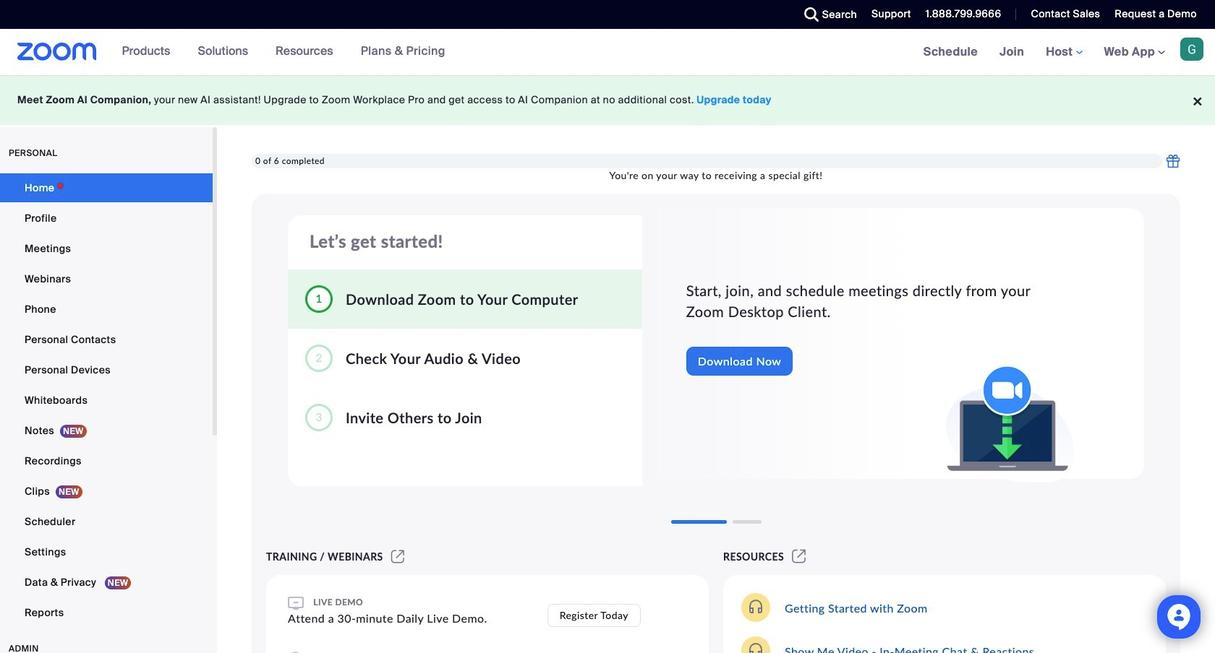 Task type: describe. For each thing, give the bounding box(es) containing it.
zoom logo image
[[17, 43, 97, 61]]

1 window new image from the left
[[389, 551, 407, 563]]

2 window new image from the left
[[790, 551, 808, 563]]



Task type: locate. For each thing, give the bounding box(es) containing it.
personal menu menu
[[0, 174, 213, 629]]

1 horizontal spatial window new image
[[790, 551, 808, 563]]

meetings navigation
[[913, 29, 1215, 76]]

profile picture image
[[1181, 38, 1204, 61]]

banner
[[0, 29, 1215, 76]]

0 horizontal spatial window new image
[[389, 551, 407, 563]]

window new image
[[389, 551, 407, 563], [790, 551, 808, 563]]

footer
[[0, 75, 1215, 125]]

product information navigation
[[111, 29, 456, 75]]



Task type: vqa. For each thing, say whether or not it's contained in the screenshot.
ZOOM LOGO
yes



